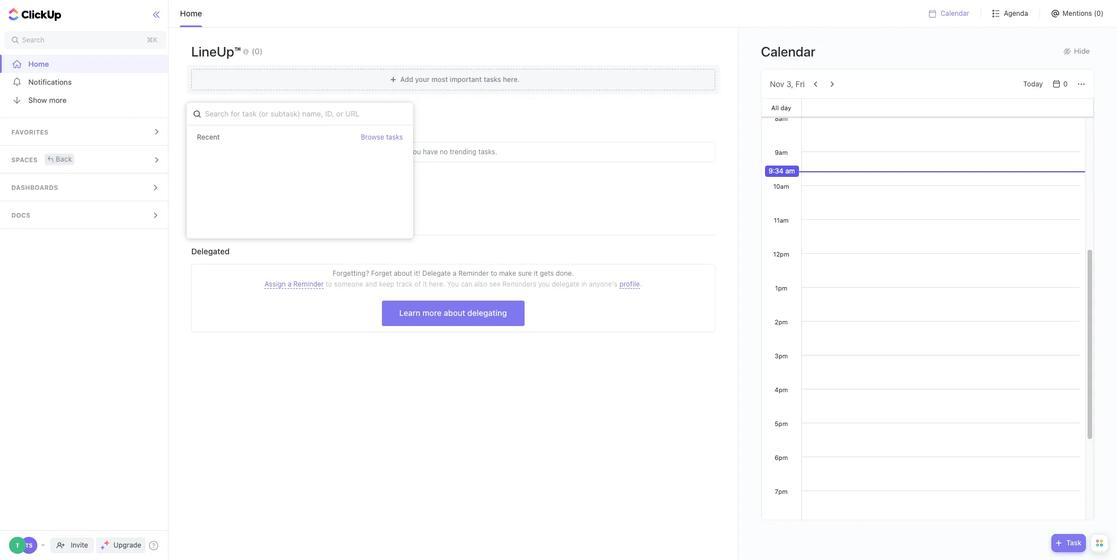 Task type: vqa. For each thing, say whether or not it's contained in the screenshot.
Thanksgiving
no



Task type: describe. For each thing, give the bounding box(es) containing it.
dashboards
[[11, 184, 58, 191]]

your
[[415, 75, 430, 84]]

most
[[432, 75, 448, 84]]

browse tasks
[[361, 133, 403, 142]]

lineup
[[191, 44, 234, 59]]

⌘k
[[147, 36, 158, 44]]

assign
[[265, 280, 286, 289]]

here. inside forgetting? forget about it! delegate a reminder to make sure it gets done. assign a reminder to someone and keep track of it here. you can also see reminders you delegate in anyone's profile .
[[429, 280, 445, 289]]

7pm
[[775, 488, 788, 496]]

add your most important tasks here.
[[400, 75, 520, 84]]

anyone's
[[589, 280, 618, 289]]

profile
[[620, 280, 640, 289]]

home inside sidebar navigation
[[28, 59, 49, 68]]

5pm
[[775, 421, 788, 428]]

learn more about delegating
[[399, 309, 507, 318]]

you
[[538, 280, 550, 289]]

someone
[[334, 280, 363, 289]]

reminders
[[503, 280, 536, 289]]

.
[[640, 280, 642, 289]]

about for it!
[[394, 269, 412, 278]]

back
[[56, 155, 72, 163]]

forget
[[371, 269, 392, 278]]

search
[[22, 36, 44, 44]]

add your most important tasks here. button
[[187, 65, 720, 95]]

recent
[[197, 133, 220, 142]]

you have no trending tasks.
[[409, 148, 497, 156]]

can
[[461, 280, 472, 289]]

0 horizontal spatial a
[[288, 280, 292, 289]]

forgetting? forget about it! delegate a reminder to make sure it gets done. assign a reminder to someone and keep track of it here. you can also see reminders you delegate in anyone's profile .
[[265, 269, 642, 289]]

0 vertical spatial (0)
[[252, 46, 263, 56]]

more for show
[[49, 95, 67, 104]]

today
[[1024, 80, 1043, 88]]

9am
[[775, 149, 788, 156]]

invite
[[71, 542, 88, 550]]

gets
[[540, 269, 554, 278]]

delegate
[[422, 269, 451, 278]]

show more
[[28, 95, 67, 104]]

in
[[582, 280, 587, 289]]

today button
[[1019, 77, 1048, 91]]

no
[[440, 148, 448, 156]]

back link
[[44, 154, 74, 165]]

also
[[474, 280, 487, 289]]

0 horizontal spatial calendar
[[761, 43, 816, 59]]

10am
[[774, 183, 789, 190]]

see
[[489, 280, 501, 289]]

favorites button
[[0, 118, 171, 145]]

1 horizontal spatial calendar
[[941, 9, 970, 18]]

upgrade link
[[96, 538, 146, 554]]

you inside forgetting? forget about it! delegate a reminder to make sure it gets done. assign a reminder to someone and keep track of it here. you can also see reminders you delegate in anyone's profile .
[[447, 280, 459, 289]]

all day
[[771, 104, 791, 111]]

6pm
[[775, 455, 788, 462]]



Task type: locate. For each thing, give the bounding box(es) containing it.
docs
[[11, 212, 30, 219]]

add
[[400, 75, 413, 84]]

1pm
[[775, 285, 788, 292]]

learn more about delegating link
[[382, 301, 525, 326]]

0 vertical spatial calendar
[[941, 9, 970, 18]]

trending
[[450, 148, 477, 156]]

about down can
[[444, 309, 465, 318]]

1 vertical spatial it
[[423, 280, 427, 289]]

favorites
[[11, 128, 48, 136]]

1 vertical spatial tasks
[[386, 133, 403, 142]]

1 vertical spatial here.
[[429, 280, 445, 289]]

about up "track"
[[394, 269, 412, 278]]

trending (0)
[[191, 116, 258, 132]]

it!
[[414, 269, 420, 278]]

a right delegate
[[453, 269, 457, 278]]

delegated
[[191, 247, 230, 256]]

to up see
[[491, 269, 497, 278]]

more for learn
[[423, 309, 442, 318]]

0 vertical spatial a
[[453, 269, 457, 278]]

to left someone
[[326, 280, 332, 289]]

1 vertical spatial to
[[326, 280, 332, 289]]

home up notifications
[[28, 59, 49, 68]]

0 horizontal spatial reminder
[[293, 280, 324, 289]]

(0)
[[252, 46, 263, 56], [247, 119, 258, 128]]

0 vertical spatial about
[[394, 269, 412, 278]]

2pm
[[775, 319, 788, 326]]

(0) right trending
[[247, 119, 258, 128]]

home
[[180, 8, 202, 18], [28, 59, 49, 68]]

0 vertical spatial it
[[534, 269, 538, 278]]

a
[[453, 269, 457, 278], [288, 280, 292, 289]]

0 horizontal spatial it
[[423, 280, 427, 289]]

0 horizontal spatial you
[[409, 148, 421, 156]]

0 horizontal spatial about
[[394, 269, 412, 278]]

a right assign
[[288, 280, 292, 289]]

it
[[534, 269, 538, 278], [423, 280, 427, 289]]

keep
[[379, 280, 394, 289]]

(0) inside trending (0)
[[247, 119, 258, 128]]

delegating
[[467, 309, 507, 318]]

have
[[423, 148, 438, 156]]

tasks right browse
[[386, 133, 403, 142]]

tasks right important
[[484, 75, 501, 84]]

1 vertical spatial calendar
[[761, 43, 816, 59]]

here. inside dropdown button
[[503, 75, 520, 84]]

to
[[491, 269, 497, 278], [326, 280, 332, 289]]

1 horizontal spatial a
[[453, 269, 457, 278]]

forgetting?
[[333, 269, 369, 278]]

1 vertical spatial reminder
[[293, 280, 324, 289]]

make
[[499, 269, 516, 278]]

task
[[1067, 539, 1082, 548]]

notifications
[[28, 77, 72, 86]]

0 horizontal spatial tasks
[[386, 133, 403, 142]]

about for delegating
[[444, 309, 465, 318]]

and
[[365, 280, 377, 289]]

reminder up can
[[459, 269, 489, 278]]

more down notifications
[[49, 95, 67, 104]]

0 vertical spatial here.
[[503, 75, 520, 84]]

0 vertical spatial to
[[491, 269, 497, 278]]

more inside sidebar navigation
[[49, 95, 67, 104]]

1 horizontal spatial you
[[447, 280, 459, 289]]

it right sure
[[534, 269, 538, 278]]

tasks
[[484, 75, 501, 84], [386, 133, 403, 142]]

you left can
[[447, 280, 459, 289]]

1 vertical spatial more
[[423, 309, 442, 318]]

day
[[781, 104, 791, 111]]

here. right important
[[503, 75, 520, 84]]

reminder right assign
[[293, 280, 324, 289]]

more
[[49, 95, 67, 104], [423, 309, 442, 318]]

important
[[450, 75, 482, 84]]

1 horizontal spatial home
[[180, 8, 202, 18]]

all
[[771, 104, 779, 111]]

assign a reminder link
[[265, 280, 324, 289]]

trending
[[191, 116, 244, 132]]

home up lineup
[[180, 8, 202, 18]]

0 vertical spatial reminder
[[459, 269, 489, 278]]

hide
[[1074, 46, 1090, 55]]

1 vertical spatial about
[[444, 309, 465, 318]]

track
[[396, 280, 413, 289]]

browse
[[361, 133, 384, 142]]

delegate
[[552, 280, 580, 289]]

sidebar navigation
[[0, 0, 171, 561]]

1 horizontal spatial to
[[491, 269, 497, 278]]

1 horizontal spatial about
[[444, 309, 465, 318]]

(0) right lineup
[[252, 46, 263, 56]]

1 horizontal spatial tasks
[[484, 75, 501, 84]]

done.
[[556, 269, 574, 278]]

0 horizontal spatial here.
[[429, 280, 445, 289]]

0 horizontal spatial more
[[49, 95, 67, 104]]

reminder
[[459, 269, 489, 278], [293, 280, 324, 289]]

0 horizontal spatial to
[[326, 280, 332, 289]]

1 vertical spatial a
[[288, 280, 292, 289]]

profile link
[[620, 280, 640, 289]]

1 vertical spatial home
[[28, 59, 49, 68]]

1 horizontal spatial here.
[[503, 75, 520, 84]]

here. down delegate
[[429, 280, 445, 289]]

11am
[[774, 217, 789, 224]]

sure
[[518, 269, 532, 278]]

8am
[[775, 115, 788, 122]]

about inside forgetting? forget about it! delegate a reminder to make sure it gets done. assign a reminder to someone and keep track of it here. you can also see reminders you delegate in anyone's profile .
[[394, 269, 412, 278]]

calendar
[[941, 9, 970, 18], [761, 43, 816, 59]]

12pm
[[773, 251, 789, 258]]

tasks inside dropdown button
[[484, 75, 501, 84]]

0 vertical spatial more
[[49, 95, 67, 104]]

4pm
[[775, 387, 788, 394]]

1 vertical spatial you
[[447, 280, 459, 289]]

Search for task (or subtask) name, ID, or URL text field
[[187, 103, 413, 125]]

0 vertical spatial home
[[180, 8, 202, 18]]

here.
[[503, 75, 520, 84], [429, 280, 445, 289]]

0 vertical spatial tasks
[[484, 75, 501, 84]]

of
[[415, 280, 421, 289]]

notifications link
[[0, 73, 171, 91]]

you left have
[[409, 148, 421, 156]]

agenda
[[1004, 9, 1028, 18]]

1 horizontal spatial it
[[534, 269, 538, 278]]

learn
[[399, 309, 420, 318]]

8pm
[[775, 522, 788, 530]]

it right the of
[[423, 280, 427, 289]]

1 horizontal spatial more
[[423, 309, 442, 318]]

3pm
[[775, 353, 788, 360]]

0 vertical spatial you
[[409, 148, 421, 156]]

upgrade
[[114, 542, 141, 550]]

more right learn
[[423, 309, 442, 318]]

0 horizontal spatial home
[[28, 59, 49, 68]]

tasks.
[[478, 148, 497, 156]]

show
[[28, 95, 47, 104]]

you
[[409, 148, 421, 156], [447, 280, 459, 289]]

about
[[394, 269, 412, 278], [444, 309, 465, 318]]

1 vertical spatial (0)
[[247, 119, 258, 128]]

home link
[[0, 55, 171, 73]]

1 horizontal spatial reminder
[[459, 269, 489, 278]]



